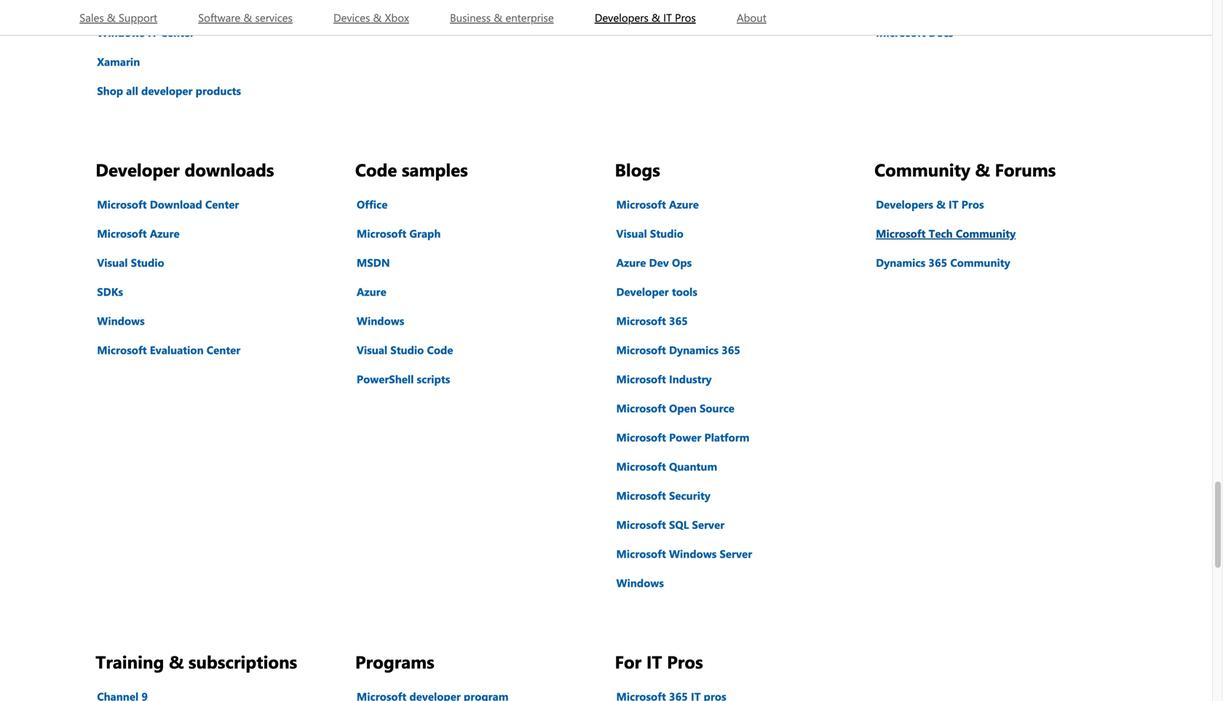Task type: locate. For each thing, give the bounding box(es) containing it.
365 down tech
[[929, 255, 947, 270]]

community right tech
[[956, 226, 1016, 241]]

microsoft down microsoft 365
[[616, 343, 666, 357]]

microsoft left evaluation
[[97, 343, 147, 357]]

blogs
[[615, 158, 660, 181]]

2 vertical spatial studio
[[390, 343, 424, 357]]

microsoft sql server
[[616, 517, 725, 532]]

visual up sdks
[[97, 255, 128, 270]]

1 vertical spatial developers & it pros link
[[875, 195, 986, 213]]

0 horizontal spatial dynamics
[[669, 343, 719, 357]]

2 horizontal spatial 365
[[929, 255, 947, 270]]

microsoft for microsoft quantum link in the bottom of the page
[[616, 459, 666, 474]]

0 horizontal spatial code
[[355, 158, 397, 181]]

microsoft up microsoft quantum
[[616, 430, 666, 445]]

0 vertical spatial server
[[692, 517, 725, 532]]

visual up the powershell
[[357, 343, 387, 357]]

1 horizontal spatial visual studio
[[616, 226, 684, 241]]

windows down the azure link
[[357, 313, 404, 328]]

0 vertical spatial developers
[[595, 10, 649, 25]]

microsoft for microsoft evaluation center link
[[97, 343, 147, 357]]

0 vertical spatial studio
[[650, 226, 684, 241]]

1 horizontal spatial 365
[[722, 343, 741, 357]]

studio
[[650, 226, 684, 241], [131, 255, 164, 270], [390, 343, 424, 357]]

windows link down the azure link
[[355, 312, 406, 329]]

365 for microsoft
[[669, 313, 688, 328]]

shop all developer products
[[97, 83, 241, 98]]

sales
[[80, 10, 104, 25]]

community for 365
[[950, 255, 1010, 270]]

code up 'scripts'
[[427, 343, 453, 357]]

dynamics
[[876, 255, 926, 270], [669, 343, 719, 357]]

shop all developer products link
[[96, 82, 243, 99]]

azure down msdn
[[357, 284, 386, 299]]

community down microsoft tech community
[[950, 255, 1010, 270]]

0 vertical spatial microsoft azure link
[[615, 195, 700, 213]]

microsoft up microsoft security link
[[616, 459, 666, 474]]

microsoft for microsoft graph "link" on the left of page
[[357, 226, 406, 241]]

1 vertical spatial 365
[[669, 313, 688, 328]]

powershell scripts
[[357, 372, 450, 386]]

0 horizontal spatial microsoft azure
[[97, 226, 180, 241]]

microsoft down microsoft quantum link in the bottom of the page
[[616, 488, 666, 503]]

visual studio code link
[[355, 341, 455, 359]]

evaluation
[[150, 343, 204, 357]]

microsoft down microsoft security link
[[616, 517, 666, 532]]

1 horizontal spatial visual
[[357, 343, 387, 357]]

studio down microsoft download center link
[[131, 255, 164, 270]]

microsoft inside "link"
[[357, 226, 406, 241]]

2 vertical spatial center
[[207, 343, 240, 357]]

0 horizontal spatial windows link
[[96, 312, 146, 329]]

visual studio link
[[615, 225, 685, 242], [96, 254, 166, 271]]

windows down sdks
[[97, 313, 145, 328]]

365 up source on the bottom of the page
[[722, 343, 741, 357]]

azure up ops
[[669, 197, 699, 212]]

center
[[161, 25, 194, 40], [205, 197, 239, 212], [207, 343, 240, 357]]

microsoft down microsoft industry link
[[616, 401, 666, 415]]

microsoft left download
[[97, 197, 147, 212]]

&
[[107, 10, 116, 25], [243, 10, 252, 25], [373, 10, 382, 25], [494, 10, 503, 25], [652, 10, 660, 25], [975, 158, 990, 181], [936, 197, 946, 212], [169, 650, 184, 673]]

microsoft for microsoft security link
[[616, 488, 666, 503]]

server
[[692, 517, 725, 532], [720, 546, 752, 561]]

developer up microsoft download center link
[[96, 158, 180, 181]]

visual up the azure dev ops link
[[616, 226, 647, 241]]

0 vertical spatial code
[[355, 158, 397, 181]]

365
[[929, 255, 947, 270], [669, 313, 688, 328], [722, 343, 741, 357]]

developer
[[96, 158, 180, 181], [616, 284, 669, 299]]

about link
[[735, 0, 768, 35]]

0 vertical spatial visual
[[616, 226, 647, 241]]

windows down sales & support
[[97, 25, 145, 40]]

microsoft windows server link
[[615, 545, 754, 562]]

windows it center link
[[96, 24, 196, 41]]

community up tech
[[875, 158, 970, 181]]

microsoft for 'microsoft sql server' link
[[616, 517, 666, 532]]

for
[[615, 650, 642, 673]]

products
[[196, 83, 241, 98]]

1 horizontal spatial microsoft azure
[[616, 197, 699, 212]]

microsoft security link
[[615, 487, 712, 504]]

pros left about
[[675, 10, 696, 25]]

visual studio up azure dev ops
[[616, 226, 684, 241]]

pros right for
[[667, 650, 703, 673]]

it
[[663, 10, 672, 25], [148, 25, 158, 40], [949, 197, 959, 212], [646, 650, 662, 673]]

0 vertical spatial microsoft azure
[[616, 197, 699, 212]]

devices & xbox
[[333, 10, 409, 25]]

training & subscriptions
[[96, 650, 297, 673]]

developers & it pros
[[595, 10, 696, 25], [876, 197, 984, 212]]

developer downloads
[[96, 158, 274, 181]]

microsoft azure
[[616, 197, 699, 212], [97, 226, 180, 241]]

1 vertical spatial center
[[205, 197, 239, 212]]

microsoft azure link down 'microsoft download center' on the top of page
[[96, 225, 181, 242]]

developer tools link
[[615, 283, 699, 300]]

azure
[[669, 197, 699, 212], [150, 226, 180, 241], [616, 255, 646, 270], [357, 284, 386, 299]]

software
[[198, 10, 240, 25]]

2 vertical spatial pros
[[667, 650, 703, 673]]

microsoft up msdn link
[[357, 226, 406, 241]]

pros down community & forums
[[962, 197, 984, 212]]

microsoft docs link
[[875, 24, 955, 41]]

developer up microsoft 365
[[616, 284, 669, 299]]

dynamics 365 community link
[[875, 254, 1012, 271]]

code up the office link
[[355, 158, 397, 181]]

1 horizontal spatial visual studio link
[[615, 225, 685, 242]]

developers
[[595, 10, 649, 25], [876, 197, 933, 212]]

windows link
[[96, 312, 146, 329], [355, 312, 406, 329], [615, 574, 665, 592]]

windows link down microsoft windows server
[[615, 574, 665, 592]]

msdn link
[[355, 254, 391, 271]]

developer for developer tools
[[616, 284, 669, 299]]

2 vertical spatial visual
[[357, 343, 387, 357]]

studio up powershell scripts link
[[390, 343, 424, 357]]

1 horizontal spatial dynamics
[[876, 255, 926, 270]]

center up shop all developer products
[[161, 25, 194, 40]]

microsoft windows server
[[616, 546, 752, 561]]

0 horizontal spatial visual
[[97, 255, 128, 270]]

0 horizontal spatial developer
[[96, 158, 180, 181]]

1 vertical spatial microsoft azure
[[97, 226, 180, 241]]

microsoft dynamics 365
[[616, 343, 741, 357]]

0 vertical spatial dynamics
[[876, 255, 926, 270]]

1 vertical spatial server
[[720, 546, 752, 561]]

code
[[355, 158, 397, 181], [427, 343, 453, 357]]

security
[[669, 488, 711, 503]]

microsoft industry link
[[615, 370, 713, 388]]

microsoft left docs
[[876, 25, 926, 40]]

visual for leftmost visual studio link
[[97, 255, 128, 270]]

0 horizontal spatial microsoft azure link
[[96, 225, 181, 242]]

center down downloads
[[205, 197, 239, 212]]

visual studio
[[616, 226, 684, 241], [97, 255, 164, 270]]

devices
[[333, 10, 370, 25]]

microsoft docs
[[876, 25, 954, 40]]

2 vertical spatial 365
[[722, 343, 741, 357]]

1 vertical spatial community
[[956, 226, 1016, 241]]

2 vertical spatial community
[[950, 255, 1010, 270]]

1 horizontal spatial developers & it pros
[[876, 197, 984, 212]]

community for tech
[[956, 226, 1016, 241]]

2 horizontal spatial visual
[[616, 226, 647, 241]]

microsoft azure down 'microsoft download center' on the top of page
[[97, 226, 180, 241]]

microsoft evaluation center
[[97, 343, 240, 357]]

community & forums
[[875, 158, 1056, 181]]

studio up dev on the right top
[[650, 226, 684, 241]]

0 horizontal spatial 365
[[669, 313, 688, 328]]

0 vertical spatial developers & it pros
[[595, 10, 696, 25]]

studio for the top visual studio link
[[650, 226, 684, 241]]

server for microsoft windows server
[[720, 546, 752, 561]]

windows down microsoft windows server
[[616, 576, 664, 590]]

microsoft download center
[[97, 197, 239, 212]]

services
[[255, 10, 293, 25]]

visual studio link up azure dev ops
[[615, 225, 685, 242]]

microsoft for microsoft windows server link
[[616, 546, 666, 561]]

0 vertical spatial center
[[161, 25, 194, 40]]

azure dev ops
[[616, 255, 692, 270]]

visual studio link up sdks
[[96, 254, 166, 271]]

1 vertical spatial visual studio link
[[96, 254, 166, 271]]

1 horizontal spatial code
[[427, 343, 453, 357]]

1 vertical spatial developer
[[616, 284, 669, 299]]

0 horizontal spatial visual studio
[[97, 255, 164, 270]]

microsoft down blogs
[[616, 197, 666, 212]]

microsoft down microsoft sql server on the bottom right
[[616, 546, 666, 561]]

1 horizontal spatial studio
[[390, 343, 424, 357]]

tools
[[672, 284, 697, 299]]

windows
[[97, 25, 145, 40], [97, 313, 145, 328], [357, 313, 404, 328], [669, 546, 717, 561], [616, 576, 664, 590]]

pros
[[675, 10, 696, 25], [962, 197, 984, 212], [667, 650, 703, 673]]

1 vertical spatial dynamics
[[669, 343, 719, 357]]

365 for dynamics
[[929, 255, 947, 270]]

0 horizontal spatial studio
[[131, 255, 164, 270]]

microsoft power platform
[[616, 430, 750, 445]]

1 vertical spatial visual studio
[[97, 255, 164, 270]]

dynamics up industry
[[669, 343, 719, 357]]

2 horizontal spatial studio
[[650, 226, 684, 241]]

microsoft for microsoft docs link
[[876, 25, 926, 40]]

windows link down sdks
[[96, 312, 146, 329]]

developer inside "link"
[[616, 284, 669, 299]]

1 horizontal spatial developer
[[616, 284, 669, 299]]

server right sql
[[692, 517, 725, 532]]

dynamics down microsoft tech community link
[[876, 255, 926, 270]]

shop
[[97, 83, 123, 98]]

visual for the top visual studio link
[[616, 226, 647, 241]]

1 vertical spatial developers
[[876, 197, 933, 212]]

microsoft left tech
[[876, 226, 926, 241]]

downloads
[[185, 158, 274, 181]]

microsoft for microsoft dynamics 365 link
[[616, 343, 666, 357]]

samples
[[402, 158, 468, 181]]

1 vertical spatial visual
[[97, 255, 128, 270]]

0 horizontal spatial developers
[[595, 10, 649, 25]]

ops
[[672, 255, 692, 270]]

1 vertical spatial code
[[427, 343, 453, 357]]

microsoft azure down blogs
[[616, 197, 699, 212]]

microsoft down the developer tools "link"
[[616, 313, 666, 328]]

visual studio up sdks
[[97, 255, 164, 270]]

visual for visual studio code link
[[357, 343, 387, 357]]

0 vertical spatial developers & it pros link
[[593, 0, 697, 35]]

powershell scripts link
[[355, 370, 452, 388]]

0 vertical spatial developer
[[96, 158, 180, 181]]

1 horizontal spatial developers
[[876, 197, 933, 212]]

graph
[[409, 226, 441, 241]]

windows for leftmost windows link
[[97, 313, 145, 328]]

365 up microsoft dynamics 365
[[669, 313, 688, 328]]

server down 'microsoft sql server' link
[[720, 546, 752, 561]]

microsoft 365 link
[[615, 312, 689, 329]]

center right evaluation
[[207, 343, 240, 357]]

community
[[875, 158, 970, 181], [956, 226, 1016, 241], [950, 255, 1010, 270]]

programs
[[355, 650, 434, 673]]

1 vertical spatial pros
[[962, 197, 984, 212]]

0 vertical spatial 365
[[929, 255, 947, 270]]

1 vertical spatial studio
[[131, 255, 164, 270]]

microsoft dynamics 365 link
[[615, 341, 742, 359]]

microsoft up the microsoft open source
[[616, 372, 666, 386]]

0 vertical spatial pros
[[675, 10, 696, 25]]

msdn
[[357, 255, 390, 270]]

microsoft azure link down blogs
[[615, 195, 700, 213]]



Task type: describe. For each thing, give the bounding box(es) containing it.
server for microsoft sql server
[[692, 517, 725, 532]]

0 horizontal spatial developers & it pros
[[595, 10, 696, 25]]

microsoft security
[[616, 488, 711, 503]]

0 vertical spatial visual studio
[[616, 226, 684, 241]]

center for microsoft download center
[[205, 197, 239, 212]]

0 horizontal spatial visual studio link
[[96, 254, 166, 271]]

1 horizontal spatial developers & it pros link
[[875, 195, 986, 213]]

software & services link
[[197, 0, 294, 35]]

microsoft download center link
[[96, 195, 241, 213]]

microsoft graph link
[[355, 225, 442, 242]]

sdks
[[97, 284, 123, 299]]

0 horizontal spatial developers & it pros link
[[593, 0, 697, 35]]

microsoft sql server link
[[615, 516, 726, 533]]

developer
[[141, 83, 193, 98]]

support
[[119, 10, 157, 25]]

quantum
[[669, 459, 717, 474]]

tech
[[929, 226, 953, 241]]

open
[[669, 401, 697, 415]]

office
[[357, 197, 388, 212]]

1 vertical spatial microsoft azure link
[[96, 225, 181, 242]]

microsoft for microsoft download center link
[[97, 197, 147, 212]]

microsoft open source link
[[615, 399, 736, 417]]

windows for windows it center
[[97, 25, 145, 40]]

platform
[[704, 430, 750, 445]]

windows for rightmost windows link
[[616, 576, 664, 590]]

microsoft for microsoft industry link
[[616, 372, 666, 386]]

microsoft open source
[[616, 401, 735, 415]]

devices & xbox link
[[332, 0, 411, 35]]

microsoft azure for rightmost microsoft azure link
[[616, 197, 699, 212]]

subscriptions
[[189, 650, 297, 673]]

developer tools
[[616, 284, 697, 299]]

microsoft down 'microsoft download center' on the top of page
[[97, 226, 147, 241]]

microsoft azure for the bottom microsoft azure link
[[97, 226, 180, 241]]

microsoft for microsoft 365 link
[[616, 313, 666, 328]]

microsoft power platform link
[[615, 428, 751, 446]]

0 vertical spatial visual studio link
[[615, 225, 685, 242]]

microsoft 365
[[616, 313, 688, 328]]

visual studio code
[[357, 343, 453, 357]]

about
[[737, 10, 767, 25]]

industry
[[669, 372, 712, 386]]

docs
[[929, 25, 954, 40]]

center for microsoft evaluation center
[[207, 343, 240, 357]]

center for windows it center
[[161, 25, 194, 40]]

studio for leftmost visual studio link
[[131, 255, 164, 270]]

xamarin link
[[96, 53, 141, 70]]

1 horizontal spatial microsoft azure link
[[615, 195, 700, 213]]

2 horizontal spatial windows link
[[615, 574, 665, 592]]

azure down 'microsoft download center' on the top of page
[[150, 226, 180, 241]]

xamarin
[[97, 54, 140, 69]]

business & enterprise
[[450, 10, 554, 25]]

sdks link
[[96, 283, 125, 300]]

microsoft tech community
[[876, 226, 1016, 241]]

azure left dev on the right top
[[616, 255, 646, 270]]

microsoft graph
[[357, 226, 441, 241]]

source
[[700, 401, 735, 415]]

microsoft tech community link
[[875, 225, 1017, 242]]

code samples
[[355, 158, 468, 181]]

sql
[[669, 517, 689, 532]]

office link
[[355, 195, 389, 213]]

scripts
[[417, 372, 450, 386]]

windows down sql
[[669, 546, 717, 561]]

forums
[[995, 158, 1056, 181]]

business
[[450, 10, 491, 25]]

microsoft for microsoft tech community link
[[876, 226, 926, 241]]

1 vertical spatial developers & it pros
[[876, 197, 984, 212]]

dynamics 365 community
[[876, 255, 1010, 270]]

microsoft quantum
[[616, 459, 717, 474]]

all
[[126, 83, 138, 98]]

windows it center
[[97, 25, 194, 40]]

xbox
[[385, 10, 409, 25]]

microsoft evaluation center link
[[96, 341, 242, 359]]

software & services
[[198, 10, 293, 25]]

sales & support link
[[78, 0, 159, 35]]

studio for visual studio code link
[[390, 343, 424, 357]]

download
[[150, 197, 202, 212]]

0 vertical spatial community
[[875, 158, 970, 181]]

powershell
[[357, 372, 414, 386]]

dev
[[649, 255, 669, 270]]

microsoft industry
[[616, 372, 712, 386]]

microsoft for microsoft power platform link
[[616, 430, 666, 445]]

windows for middle windows link
[[357, 313, 404, 328]]

for it pros
[[615, 650, 703, 673]]

azure link
[[355, 283, 388, 300]]

microsoft quantum link
[[615, 458, 719, 475]]

business & enterprise link
[[448, 0, 555, 35]]

microsoft for microsoft open source link
[[616, 401, 666, 415]]

developer for developer downloads
[[96, 158, 180, 181]]

power
[[669, 430, 701, 445]]

training
[[96, 650, 164, 673]]

1 horizontal spatial windows link
[[355, 312, 406, 329]]

enterprise
[[506, 10, 554, 25]]

azure dev ops link
[[615, 254, 693, 271]]

sales & support
[[80, 10, 157, 25]]



Task type: vqa. For each thing, say whether or not it's contained in the screenshot.
"tools"
yes



